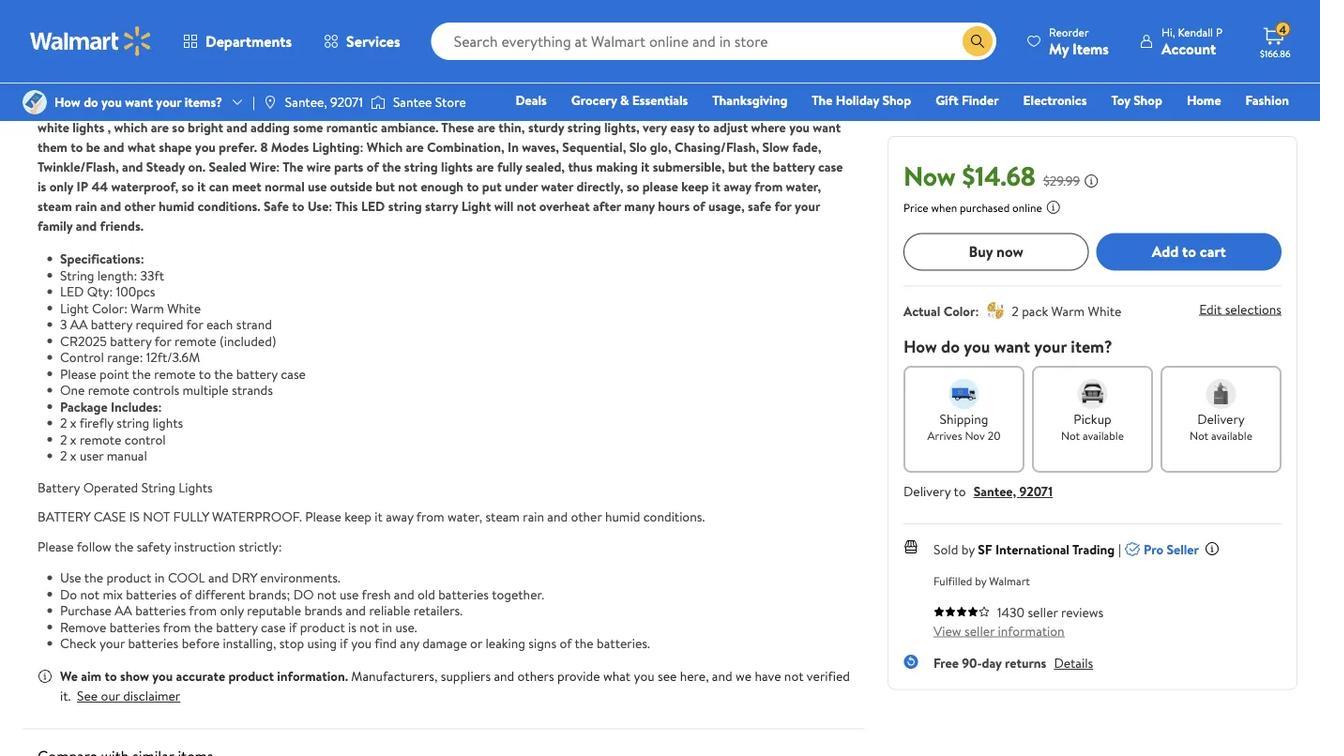 Task type: describe. For each thing, give the bounding box(es) containing it.
you inside manufacturers, suppliers and others provide what you see here, and we have not verified it.
[[634, 668, 655, 686]]

1 horizontal spatial can
[[293, 59, 313, 77]]

lights up per at the left top of page
[[211, 78, 243, 97]]

case inside remote control: with a remote in hand, you can easily turn on/off the lights; adjust the brightness; switch from flash to twinkle to slow fade to steady on etc. control your lights in the distance of 12ft. to avoid forgetting to turn off the lights, you can set timer , the twinkle lights will be 6 hours on and 18 hours off per day. all is in your control! bright firefly lights: each fairy light is 33 feet,100 led twinkle lights glow a white lights , which are so bright and adding some romantic ambiance. these are thin, sturdy string lights, very easy to adjust where you want them to be and what shape you prefer. 8 modes lighting: which are combination, in waves, sequential, slo glo, chasing/flash, slow fade, twinkle/flash, and steady on. sealed wire: the wire parts of the string lights are fully sealed, thus making it submersible, but the battery case is only ip 44 waterproof, so it can meet normal use outside but not enough to put under water directly, so please keep it away from water, steam rain and other humid conditions. safe to use: this led string starry light will not overheat after many hours of usage, safe for your family and friends.
[[819, 157, 844, 176]]

where
[[752, 118, 787, 136]]

to right aim
[[105, 668, 117, 686]]

1 horizontal spatial adjust
[[714, 118, 748, 136]]

$14.68
[[963, 157, 1036, 194]]

departments
[[206, 31, 292, 52]]

is left "ip" at the top
[[38, 177, 46, 195]]

your inside the use the product in cool and dry environments. do not mix batteries of different brands; do not use fresh and old batteries together. purchase aa batteries from only reputable brands and reliable retailers. remove batteries from the battery case if product is not in use. check your batteries before installing, stop using if you find any damage or leaking signs of the batteries.
[[99, 635, 125, 653]]

Walmart Site-Wide search field
[[432, 23, 997, 60]]

1 x from the top
[[70, 414, 77, 432]]

0 horizontal spatial for
[[155, 332, 172, 350]]

day
[[983, 654, 1002, 672]]

your right 18
[[156, 93, 182, 111]]

1 horizontal spatial turn
[[504, 78, 529, 97]]

many
[[625, 197, 655, 215]]

battery
[[38, 508, 90, 526]]

1 horizontal spatial steam
[[486, 508, 520, 526]]

by for fulfilled
[[976, 573, 987, 589]]

lights up where
[[744, 98, 776, 116]]

add to cart button
[[1097, 233, 1282, 271]]

leaking
[[486, 635, 526, 653]]

batteries down cool
[[135, 602, 186, 620]]

20
[[988, 427, 1001, 443]]

intent image for delivery image
[[1207, 379, 1237, 409]]

chasing/flash,
[[675, 138, 760, 156]]

pro seller info image
[[1205, 542, 1220, 557]]

2 horizontal spatial can
[[637, 78, 657, 97]]

0 horizontal spatial hours
[[65, 98, 97, 116]]

the left safety
[[115, 537, 134, 556]]

here,
[[680, 668, 709, 686]]

1 vertical spatial led
[[361, 197, 385, 215]]

lights right white
[[72, 118, 104, 136]]

toy
[[1112, 91, 1131, 109]]

in left hand,
[[221, 59, 231, 77]]

1 horizontal spatial white
[[1089, 302, 1122, 320]]

gift finder link
[[928, 90, 1008, 110]]

environments.
[[260, 569, 341, 587]]

of left different
[[180, 585, 192, 604]]

or
[[470, 635, 483, 653]]

to left santee, 92071 button
[[954, 482, 967, 501]]

flash
[[678, 59, 706, 77]]

the down which
[[382, 157, 401, 176]]

have
[[755, 668, 782, 686]]

90-
[[963, 654, 983, 672]]

safety
[[137, 537, 171, 556]]

are up "put"
[[476, 157, 494, 176]]

control:
[[85, 59, 133, 77]]

0 vertical spatial turn
[[351, 59, 375, 77]]

now $14.68
[[904, 157, 1036, 194]]

control inside specifications: string length: 33ft led qty: 100pcs light color: warm white 3 aa battery required for each strand cr2025 battery for remote (included) control range: 12ft/3.6m please point the remote to the battery case one remote controls multiple strands package includes: 2 x firefly string lights 2 x remote control 2 x user manual
[[60, 348, 104, 367]]

steam inside remote control: with a remote in hand, you can easily turn on/off the lights; adjust the brightness; switch from flash to twinkle to slow fade to steady on etc. control your lights in the distance of 12ft. to avoid forgetting to turn off the lights, you can set timer , the twinkle lights will be 6 hours on and 18 hours off per day. all is in your control! bright firefly lights: each fairy light is 33 feet,100 led twinkle lights glow a white lights , which are so bright and adding some romantic ambiance. these are thin, sturdy string lights, very easy to adjust where you want them to be and what shape you prefer. 8 modes lighting: which are combination, in waves, sequential, slo glo, chasing/flash, slow fade, twinkle/flash, and steady on. sealed wire: the wire parts of the string lights are fully sealed, thus making it submersible, but the battery case is only ip 44 waterproof, so it can meet normal use outside but not enough to put under water directly, so please keep it away from water, steam rain and other humid conditions. safe to use: this led string starry light will not overheat after many hours of usage, safe for your family and friends.
[[38, 197, 72, 215]]

3 x from the top
[[70, 447, 77, 465]]

reputable
[[247, 602, 301, 620]]

aa inside specifications: string length: 33ft led qty: 100pcs light color: warm white 3 aa battery required for each strand cr2025 battery for remote (included) control range: 12ft/3.6m please point the remote to the battery case one remote controls multiple strands package includes: 2 x firefly string lights 2 x remote control 2 x user manual
[[70, 315, 88, 334]]

1 horizontal spatial warm
[[1052, 302, 1085, 320]]

available for delivery
[[1212, 427, 1253, 443]]

together.
[[492, 585, 545, 604]]

buy now button
[[904, 233, 1090, 271]]

remote
[[38, 59, 82, 77]]

string left starry
[[388, 197, 422, 215]]

cart
[[1201, 241, 1227, 262]]

do for how do you want your items?
[[84, 93, 98, 111]]

1 vertical spatial but
[[376, 177, 395, 195]]

2 vertical spatial twinkle
[[699, 98, 741, 116]]

color
[[944, 302, 976, 320]]

controls
[[133, 381, 179, 399]]

delivery for not
[[1198, 410, 1246, 428]]

each
[[504, 98, 531, 116]]

1 vertical spatial keep
[[345, 508, 372, 526]]

product details image
[[828, 24, 851, 47]]

selections
[[1226, 300, 1282, 318]]

1 vertical spatial please
[[305, 508, 342, 526]]

4.128 stars out of 5, based on 1430 seller reviews element
[[934, 606, 990, 618]]

$29.99
[[1044, 171, 1081, 190]]

intent image for pickup image
[[1078, 379, 1108, 409]]

easily
[[316, 59, 348, 77]]

so up many at the left of the page
[[627, 177, 640, 195]]

&
[[621, 91, 629, 109]]

walmart+
[[1234, 117, 1290, 136]]

see
[[658, 668, 677, 686]]

when
[[932, 199, 958, 215]]

1 vertical spatial twinkle
[[743, 78, 785, 97]]

remote up "includes:"
[[154, 365, 196, 383]]

the inside remote control: with a remote in hand, you can easily turn on/off the lights; adjust the brightness; switch from flash to twinkle to slow fade to steady on etc. control your lights in the distance of 12ft. to avoid forgetting to turn off the lights, you can set timer , the twinkle lights will be 6 hours on and 18 hours off per day. all is in your control! bright firefly lights: each fairy light is 33 feet,100 led twinkle lights glow a white lights , which are so bright and adding some romantic ambiance. these are thin, sturdy string lights, very easy to adjust where you want them to be and what shape you prefer. 8 modes lighting: which are combination, in waves, sequential, slo glo, chasing/flash, slow fade, twinkle/flash, and steady on. sealed wire: the wire parts of the string lights are fully sealed, thus making it submersible, but the battery case is only ip 44 waterproof, so it can meet normal use outside but not enough to put under water directly, so please keep it away from water, steam rain and other humid conditions. safe to use: this led string starry light will not overheat after many hours of usage, safe for your family and friends.
[[283, 157, 304, 176]]

not right do
[[317, 585, 337, 604]]

0 vertical spatial on
[[93, 78, 108, 97]]

not left the enough
[[398, 177, 418, 195]]

want inside remote control: with a remote in hand, you can easily turn on/off the lights; adjust the brightness; switch from flash to twinkle to slow fade to steady on etc. control your lights in the distance of 12ft. to avoid forgetting to turn off the lights, you can set timer , the twinkle lights will be 6 hours on and 18 hours off per day. all is in your control! bright firefly lights: each fairy light is 33 feet,100 led twinkle lights glow a white lights , which are so bright and adding some romantic ambiance. these are thin, sturdy string lights, very easy to adjust where you want them to be and what shape you prefer. 8 modes lighting: which are combination, in waves, sequential, slo glo, chasing/flash, slow fade, twinkle/flash, and steady on. sealed wire: the wire parts of the string lights are fully sealed, thus making it submersible, but the battery case is only ip 44 waterproof, so it can meet normal use outside but not enough to put under water directly, so please keep it away from water, steam rain and other humid conditions. safe to use: this led string starry light will not overheat after many hours of usage, safe for your family and friends.
[[813, 118, 841, 136]]

specifications: string length: 33ft led qty: 100pcs light color: warm white 3 aa battery required for each strand cr2025 battery for remote (included) control range: 12ft/3.6m please point the remote to the battery case one remote controls multiple strands package includes: 2 x firefly string lights 2 x remote control 2 x user manual
[[60, 250, 306, 465]]

deals
[[516, 91, 547, 109]]

0 horizontal spatial |
[[253, 93, 255, 111]]

12ft.
[[349, 78, 374, 97]]

easy
[[671, 118, 695, 136]]

so down on.
[[182, 177, 194, 195]]

is right all
[[280, 98, 289, 116]]

led inside specifications: string length: 33ft led qty: 100pcs light color: warm white 3 aa battery required for each strand cr2025 battery for remote (included) control range: 12ft/3.6m please point the remote to the battery case one remote controls multiple strands package includes: 2 x firefly string lights 2 x remote control 2 x user manual
[[60, 283, 84, 301]]

of down which
[[367, 157, 379, 176]]

batteries up show
[[128, 635, 179, 653]]

your up bright
[[183, 78, 208, 97]]

lights down combination,
[[441, 157, 473, 176]]

legal information image
[[1047, 199, 1062, 214]]

100pcs
[[116, 283, 155, 301]]

to left use:
[[292, 197, 304, 215]]

in down hand,
[[246, 78, 257, 97]]

from up set
[[647, 59, 675, 77]]

from up before
[[189, 602, 217, 620]]

in down distance
[[292, 98, 302, 116]]

1 vertical spatial on
[[100, 98, 115, 116]]

the right use
[[84, 569, 103, 587]]

slo
[[630, 138, 647, 156]]

you up which
[[101, 93, 122, 111]]

home
[[1188, 91, 1222, 109]]

2 horizontal spatial hours
[[658, 197, 690, 215]]

2 horizontal spatial product
[[300, 618, 345, 637]]

p
[[1217, 24, 1223, 40]]

you up disclaimer at the left bottom of the page
[[152, 668, 173, 686]]

2 vertical spatial can
[[209, 177, 229, 195]]

from up old
[[417, 508, 445, 526]]

not down fresh
[[360, 618, 379, 637]]

you right hand,
[[269, 59, 290, 77]]

0 horizontal spatial off
[[192, 98, 210, 116]]

battery down (included)
[[236, 365, 278, 383]]

timer
[[680, 78, 711, 97]]

so up shape
[[172, 118, 185, 136]]

which
[[114, 118, 148, 136]]

you down switch
[[613, 78, 634, 97]]

to inside button
[[1183, 241, 1197, 262]]

are down lights:
[[478, 118, 496, 136]]

to left slow
[[769, 59, 781, 77]]

your up some
[[305, 98, 331, 116]]

the down brightness;
[[552, 78, 572, 97]]

the right timer
[[721, 78, 740, 97]]

user
[[80, 447, 104, 465]]

the up all
[[260, 78, 279, 97]]

1 vertical spatial a
[[810, 98, 816, 116]]

0 horizontal spatial will
[[495, 197, 514, 215]]

we
[[736, 668, 752, 686]]

sequential,
[[563, 138, 627, 156]]

not down under
[[517, 197, 537, 215]]

the up avoid
[[419, 59, 438, 77]]

you down :
[[965, 335, 991, 358]]

it up usage,
[[712, 177, 721, 195]]

string down light
[[568, 118, 601, 136]]

fulfilled by walmart
[[934, 573, 1031, 589]]

what inside remote control: with a remote in hand, you can easily turn on/off the lights; adjust the brightness; switch from flash to twinkle to slow fade to steady on etc. control your lights in the distance of 12ft. to avoid forgetting to turn off the lights, you can set timer , the twinkle lights will be 6 hours on and 18 hours off per day. all is in your control! bright firefly lights: each fairy light is 33 feet,100 led twinkle lights glow a white lights , which are so bright and adding some romantic ambiance. these are thin, sturdy string lights, very easy to adjust where you want them to be and what shape you prefer. 8 modes lighting: which are combination, in waves, sequential, slo glo, chasing/flash, slow fade, twinkle/flash, and steady on. sealed wire: the wire parts of the string lights are fully sealed, thus making it submersible, but the battery case is only ip 44 waterproof, so it can meet normal use outside but not enough to put under water directly, so please keep it away from water, steam rain and other humid conditions. safe to use: this led string starry light will not overheat after many hours of usage, safe for your family and friends.
[[128, 138, 156, 156]]

case inside specifications: string length: 33ft led qty: 100pcs light color: warm white 3 aa battery required for each strand cr2025 battery for remote (included) control range: 12ft/3.6m please point the remote to the battery case one remote controls multiple strands package includes: 2 x firefly string lights 2 x remote control 2 x user manual
[[281, 365, 306, 383]]

from up safe
[[755, 177, 783, 195]]

actual color :
[[904, 302, 980, 320]]

0 vertical spatial twinkle
[[724, 59, 766, 77]]

only inside the use the product in cool and dry environments. do not mix batteries of different brands; do not use fresh and old batteries together. purchase aa batteries from only reputable brands and reliable retailers. remove batteries from the battery case if product is not in use. check your batteries before installing, stop using if you find any damage or leaking signs of the batteries.
[[220, 602, 244, 620]]

firefly
[[421, 98, 459, 116]]

to right flash
[[709, 59, 721, 77]]

1 horizontal spatial off
[[532, 78, 549, 97]]

outside
[[330, 177, 373, 195]]

is inside the use the product in cool and dry environments. do not mix batteries of different brands; do not use fresh and old batteries together. purchase aa batteries from only reputable brands and reliable retailers. remove batteries from the battery case if product is not in use. check your batteries before installing, stop using if you find any damage or leaking signs of the batteries.
[[348, 618, 357, 637]]

please follow the safety instruction strictly:
[[38, 537, 282, 556]]

to right easy
[[698, 118, 711, 136]]

it.
[[60, 687, 71, 706]]

to up twinkle/flash,
[[71, 138, 83, 156]]

battery inside remote control: with a remote in hand, you can easily turn on/off the lights; adjust the brightness; switch from flash to twinkle to slow fade to steady on etc. control your lights in the distance of 12ft. to avoid forgetting to turn off the lights, you can set timer , the twinkle lights will be 6 hours on and 18 hours off per day. all is in your control! bright firefly lights: each fairy light is 33 feet,100 led twinkle lights glow a white lights , which are so bright and adding some romantic ambiance. these are thin, sturdy string lights, very easy to adjust where you want them to be and what shape you prefer. 8 modes lighting: which are combination, in waves, sequential, slo glo, chasing/flash, slow fade, twinkle/flash, and steady on. sealed wire: the wire parts of the string lights are fully sealed, thus making it submersible, but the battery case is only ip 44 waterproof, so it can meet normal use outside but not enough to put under water directly, so please keep it away from water, steam rain and other humid conditions. safe to use: this led string starry light will not overheat after many hours of usage, safe for your family and friends.
[[773, 157, 815, 176]]

the up 'provide'
[[575, 635, 594, 653]]

$166.86
[[1261, 47, 1291, 60]]

(included)
[[220, 332, 277, 350]]

control inside remote control: with a remote in hand, you can easily turn on/off the lights; adjust the brightness; switch from flash to twinkle to slow fade to steady on etc. control your lights in the distance of 12ft. to avoid forgetting to turn off the lights, you can set timer , the twinkle lights will be 6 hours on and 18 hours off per day. all is in your control! bright firefly lights: each fairy light is 33 feet,100 led twinkle lights glow a white lights , which are so bright and adding some romantic ambiance. these are thin, sturdy string lights, very easy to adjust where you want them to be and what shape you prefer. 8 modes lighting: which are combination, in waves, sequential, slo glo, chasing/flash, slow fade, twinkle/flash, and steady on. sealed wire: the wire parts of the string lights are fully sealed, thus making it submersible, but the battery case is only ip 44 waterproof, so it can meet normal use outside but not enough to put under water directly, so please keep it away from water, steam rain and other humid conditions. safe to use: this led string starry light will not overheat after many hours of usage, safe for your family and friends.
[[136, 78, 179, 97]]

qty:
[[87, 283, 113, 301]]

in
[[508, 138, 519, 156]]

your right safe
[[795, 197, 821, 215]]

fade
[[813, 59, 839, 77]]

the up deals link on the left
[[517, 59, 536, 77]]

brightness;
[[540, 59, 603, 77]]

remote up firefly
[[88, 381, 130, 399]]

case
[[94, 508, 126, 526]]

see our disclaimer button
[[77, 687, 181, 706]]

other inside remote control: with a remote in hand, you can easily turn on/off the lights; adjust the brightness; switch from flash to twinkle to slow fade to steady on etc. control your lights in the distance of 12ft. to avoid forgetting to turn off the lights, you can set timer , the twinkle lights will be 6 hours on and 18 hours off per day. all is in your control! bright firefly lights: each fairy light is 33 feet,100 led twinkle lights glow a white lights , which are so bright and adding some romantic ambiance. these are thin, sturdy string lights, very easy to adjust where you want them to be and what shape you prefer. 8 modes lighting: which are combination, in waves, sequential, slo glo, chasing/flash, slow fade, twinkle/flash, and steady on. sealed wire: the wire parts of the string lights are fully sealed, thus making it submersible, but the battery case is only ip 44 waterproof, so it can meet normal use outside but not enough to put under water directly, so please keep it away from water, steam rain and other humid conditions. safe to use: this led string starry light will not overheat after many hours of usage, safe for your family and friends.
[[124, 197, 155, 215]]

1 horizontal spatial if
[[340, 635, 348, 653]]

conditions. inside remote control: with a remote in hand, you can easily turn on/off the lights; adjust the brightness; switch from flash to twinkle to slow fade to steady on etc. control your lights in the distance of 12ft. to avoid forgetting to turn off the lights, you can set timer , the twinkle lights will be 6 hours on and 18 hours off per day. all is in your control! bright firefly lights: each fairy light is 33 feet,100 led twinkle lights glow a white lights , which are so bright and adding some romantic ambiance. these are thin, sturdy string lights, very easy to adjust where you want them to be and what shape you prefer. 8 modes lighting: which are combination, in waves, sequential, slo glo, chasing/flash, slow fade, twinkle/flash, and steady on. sealed wire: the wire parts of the string lights are fully sealed, thus making it submersible, but the battery case is only ip 44 waterproof, so it can meet normal use outside but not enough to put under water directly, so please keep it away from water, steam rain and other humid conditions. safe to use: this led string starry light will not overheat after many hours of usage, safe for your family and friends.
[[198, 197, 261, 215]]

0 horizontal spatial a
[[167, 59, 173, 77]]

batteries down mix
[[110, 618, 160, 637]]

trading
[[1073, 540, 1116, 558]]

33ft
[[140, 266, 164, 284]]

12ft/3.6m
[[146, 348, 200, 367]]

1 horizontal spatial |
[[1119, 540, 1122, 558]]

white inside specifications: string length: 33ft led qty: 100pcs light color: warm white 3 aa battery required for each strand cr2025 battery for remote (included) control range: 12ft/3.6m please point the remote to the battery case one remote controls multiple strands package includes: 2 x firefly string lights 2 x remote control 2 x user manual
[[167, 299, 201, 317]]

follow
[[77, 537, 112, 556]]

seller for view
[[965, 622, 995, 640]]

not right the "do"
[[80, 585, 100, 604]]

modes
[[271, 138, 309, 156]]

string inside specifications: string length: 33ft led qty: 100pcs light color: warm white 3 aa battery required for each strand cr2025 battery for remote (included) control range: 12ft/3.6m please point the remote to the battery case one remote controls multiple strands package includes: 2 x firefly string lights 2 x remote control 2 x user manual
[[117, 414, 149, 432]]

information
[[999, 622, 1065, 640]]

lights
[[179, 478, 213, 497]]

ip
[[77, 177, 88, 195]]

0 horizontal spatial 92071
[[331, 93, 363, 111]]

1 horizontal spatial humid
[[605, 508, 641, 526]]

remote control: with a remote in hand, you can easily turn on/off the lights; adjust the brightness; switch from flash to twinkle to slow fade to steady on etc. control your lights in the distance of 12ft. to avoid forgetting to turn off the lights, you can set timer , the twinkle lights will be 6 hours on and 18 hours off per day. all is in your control! bright firefly lights: each fairy light is 33 feet,100 led twinkle lights glow a white lights , which are so bright and adding some romantic ambiance. these are thin, sturdy string lights, very easy to adjust where you want them to be and what shape you prefer. 8 modes lighting: which are combination, in waves, sequential, slo glo, chasing/flash, slow fade, twinkle/flash, and steady on. sealed wire: the wire parts of the string lights are fully sealed, thus making it submersible, but the battery case is only ip 44 waterproof, so it can meet normal use outside but not enough to put under water directly, so please keep it away from water, steam rain and other humid conditions. safe to use: this led string starry light will not overheat after many hours of usage, safe for your family and friends.
[[38, 59, 844, 235]]

delivery to santee, 92071
[[904, 482, 1053, 501]]

safe
[[264, 197, 289, 215]]

0 vertical spatial will
[[824, 78, 843, 97]]

pickup not available
[[1062, 410, 1125, 443]]

you inside the use the product in cool and dry environments. do not mix batteries of different brands; do not use fresh and old batteries together. purchase aa batteries from only reputable brands and reliable retailers. remove batteries from the battery case if product is not in use. check your batteries before installing, stop using if you find any damage or leaking signs of the batteries.
[[351, 635, 372, 653]]

1 vertical spatial lights,
[[605, 118, 640, 136]]

seller for 1430
[[1028, 603, 1059, 622]]

steady
[[53, 78, 90, 97]]

1 horizontal spatial ,
[[715, 78, 718, 97]]

batteries right mix
[[126, 585, 177, 604]]

0 vertical spatial product
[[106, 569, 152, 587]]

your down pack
[[1035, 335, 1067, 358]]

remote inside remote control: with a remote in hand, you can easily turn on/off the lights; adjust the brightness; switch from flash to twinkle to slow fade to steady on etc. control your lights in the distance of 12ft. to avoid forgetting to turn off the lights, you can set timer , the twinkle lights will be 6 hours on and 18 hours off per day. all is in your control! bright firefly lights: each fairy light is 33 feet,100 led twinkle lights glow a white lights , which are so bright and adding some romantic ambiance. these are thin, sturdy string lights, very easy to adjust where you want them to be and what shape you prefer. 8 modes lighting: which are combination, in waves, sequential, slo glo, chasing/flash, slow fade, twinkle/flash, and steady on. sealed wire: the wire parts of the string lights are fully sealed, thus making it submersible, but the battery case is only ip 44 waterproof, so it can meet normal use outside but not enough to put under water directly, so please keep it away from water, steam rain and other humid conditions. safe to use: this led string starry light will not overheat after many hours of usage, safe for your family and friends.
[[176, 59, 218, 77]]

package
[[60, 398, 108, 416]]

it down slo
[[642, 157, 650, 176]]

want for how do you want your item?
[[995, 335, 1031, 358]]

see
[[77, 687, 98, 706]]

0 vertical spatial the
[[812, 91, 833, 109]]

2 vertical spatial please
[[38, 537, 74, 556]]

it up fresh
[[375, 508, 383, 526]]

dry
[[232, 569, 257, 587]]

1 horizontal spatial string
[[141, 478, 176, 497]]

point
[[100, 365, 129, 383]]

remote down package
[[80, 430, 122, 449]]

sold by sf international trading
[[934, 540, 1116, 558]]

are down ambiance.
[[406, 138, 424, 156]]

2 horizontal spatial led
[[672, 98, 696, 116]]

0 horizontal spatial water,
[[448, 508, 483, 526]]

disclaimer
[[123, 687, 181, 706]]

free
[[934, 654, 959, 672]]

do for how do you want your item?
[[942, 335, 960, 358]]

to up lights:
[[489, 78, 501, 97]]

0 horizontal spatial adjust
[[479, 59, 514, 77]]

actual
[[904, 302, 941, 320]]

toy shop link
[[1104, 90, 1172, 110]]

the down (included)
[[214, 365, 233, 383]]

battery up point
[[110, 332, 152, 350]]

battery down qty: at the top left of the page
[[91, 315, 132, 334]]

rain inside remote control: with a remote in hand, you can easily turn on/off the lights; adjust the brightness; switch from flash to twinkle to slow fade to steady on etc. control your lights in the distance of 12ft. to avoid forgetting to turn off the lights, you can set timer , the twinkle lights will be 6 hours on and 18 hours off per day. all is in your control! bright firefly lights: each fairy light is 33 feet,100 led twinkle lights glow a white lights , which are so bright and adding some romantic ambiance. these are thin, sturdy string lights, very easy to adjust where you want them to be and what shape you prefer. 8 modes lighting: which are combination, in waves, sequential, slo glo, chasing/flash, slow fade, twinkle/flash, and steady on. sealed wire: the wire parts of the string lights are fully sealed, thus making it submersible, but the battery case is only ip 44 waterproof, so it can meet normal use outside but not enough to put under water directly, so please keep it away from water, steam rain and other humid conditions. safe to use: this led string starry light will not overheat after many hours of usage, safe for your family and friends.
[[75, 197, 97, 215]]



Task type: locate. For each thing, give the bounding box(es) containing it.
santee store
[[393, 93, 466, 111]]

0 horizontal spatial not
[[1062, 427, 1081, 443]]

essentials
[[633, 91, 688, 109]]

1 vertical spatial other
[[571, 508, 602, 526]]

water, inside remote control: with a remote in hand, you can easily turn on/off the lights; adjust the brightness; switch from flash to twinkle to slow fade to steady on etc. control your lights in the distance of 12ft. to avoid forgetting to turn off the lights, you can set timer , the twinkle lights will be 6 hours on and 18 hours off per day. all is in your control! bright firefly lights: each fairy light is 33 feet,100 led twinkle lights glow a white lights , which are so bright and adding some romantic ambiance. these are thin, sturdy string lights, very easy to adjust where you want them to be and what shape you prefer. 8 modes lighting: which are combination, in waves, sequential, slo glo, chasing/flash, slow fade, twinkle/flash, and steady on. sealed wire: the wire parts of the string lights are fully sealed, thus making it submersible, but the battery case is only ip 44 waterproof, so it can meet normal use outside but not enough to put under water directly, so please keep it away from water, steam rain and other humid conditions. safe to use: this led string starry light will not overheat after many hours of usage, safe for your family and friends.
[[786, 177, 822, 195]]

1 vertical spatial case
[[281, 365, 306, 383]]

waves,
[[522, 138, 560, 156]]

1 vertical spatial delivery
[[904, 482, 951, 501]]

2 horizontal spatial for
[[775, 197, 792, 215]]

0 vertical spatial off
[[532, 78, 549, 97]]

family
[[38, 216, 73, 235]]

1 vertical spatial santee,
[[974, 482, 1017, 501]]

0 horizontal spatial shop
[[883, 91, 912, 109]]

not for delivery
[[1190, 427, 1209, 443]]

1 horizontal spatial product
[[229, 668, 274, 686]]

0 horizontal spatial available
[[1083, 427, 1125, 443]]

0 horizontal spatial  image
[[23, 90, 47, 115]]

0 horizontal spatial product
[[106, 569, 152, 587]]

not inside pickup not available
[[1062, 427, 1081, 443]]

what inside manufacturers, suppliers and others provide what you see here, and we have not verified it.
[[604, 668, 631, 686]]

string inside specifications: string length: 33ft led qty: 100pcs light color: warm white 3 aa battery required for each strand cr2025 battery for remote (included) control range: 12ft/3.6m please point the remote to the battery case one remote controls multiple strands package includes: 2 x firefly string lights 2 x remote control 2 x user manual
[[60, 266, 94, 284]]

case right strands
[[281, 365, 306, 383]]

you down bright
[[195, 138, 216, 156]]

1 vertical spatial only
[[220, 602, 244, 620]]

waterproof,
[[111, 177, 179, 195]]

not inside delivery not available
[[1190, 427, 1209, 443]]

grocery
[[572, 91, 617, 109]]

0 horizontal spatial ,
[[108, 118, 111, 136]]

to left "put"
[[467, 177, 479, 195]]

1430 seller reviews
[[998, 603, 1104, 622]]

0 horizontal spatial but
[[376, 177, 395, 195]]

0 horizontal spatial what
[[128, 138, 156, 156]]

shape
[[159, 138, 192, 156]]

batteries right old
[[439, 585, 489, 604]]

seller down 4.128 stars out of 5, based on 1430 seller reviews element
[[965, 622, 995, 640]]

case
[[819, 157, 844, 176], [281, 365, 306, 383], [261, 618, 286, 637]]

by for sold
[[962, 540, 975, 558]]

search icon image
[[971, 34, 986, 49]]

44
[[91, 177, 108, 195]]

available inside delivery not available
[[1212, 427, 1253, 443]]

1 horizontal spatial be
[[86, 138, 100, 156]]

not inside manufacturers, suppliers and others provide what you see here, and we have not verified it.
[[785, 668, 804, 686]]

batteries.
[[597, 635, 650, 653]]

kendall
[[1179, 24, 1214, 40]]

0 vertical spatial what
[[128, 138, 156, 156]]

led right this
[[361, 197, 385, 215]]

only left "ip" at the top
[[49, 177, 73, 195]]

0 vertical spatial delivery
[[1198, 410, 1246, 428]]

santee,
[[285, 93, 327, 111], [974, 482, 1017, 501]]

can down sealed
[[209, 177, 229, 195]]

meet
[[232, 177, 262, 195]]

overheat
[[540, 197, 590, 215]]

manual
[[107, 447, 147, 465]]

range:
[[107, 348, 143, 367]]

distance
[[282, 78, 330, 97]]

details button
[[1055, 654, 1094, 672]]

lights, down 33
[[605, 118, 640, 136]]

1 horizontal spatial away
[[724, 177, 752, 195]]

use down wire
[[308, 177, 327, 195]]

reviews
[[1062, 603, 1104, 622]]

of left usage,
[[693, 197, 706, 215]]

1 available from the left
[[1083, 427, 1125, 443]]

not for pickup
[[1062, 427, 1081, 443]]

remote up items?
[[176, 59, 218, 77]]

1 vertical spatial rain
[[523, 508, 545, 526]]

buy now
[[969, 241, 1024, 262]]

case inside the use the product in cool and dry environments. do not mix batteries of different brands; do not use fresh and old batteries together. purchase aa batteries from only reputable brands and reliable retailers. remove batteries from the battery case if product is not in use. check your batteries before installing, stop using if you find any damage or leaking signs of the batteries.
[[261, 618, 286, 637]]

2 x from the top
[[70, 430, 77, 449]]

0 vertical spatial case
[[819, 157, 844, 176]]

how down actual in the top of the page
[[904, 335, 938, 358]]

by right fulfilled
[[976, 573, 987, 589]]

turn up 12ft.
[[351, 59, 375, 77]]

using
[[307, 635, 337, 653]]

by left 'sf'
[[962, 540, 975, 558]]

shop inside "link"
[[1134, 91, 1163, 109]]

sold
[[934, 540, 959, 558]]

details
[[1055, 654, 1094, 672]]

use inside the use the product in cool and dry environments. do not mix batteries of different brands; do not use fresh and old batteries together. purchase aa batteries from only reputable brands and reliable retailers. remove batteries from the battery case if product is not in use. check your batteries before installing, stop using if you find any damage or leaking signs of the batteries.
[[340, 585, 359, 604]]

1 horizontal spatial how
[[904, 335, 938, 358]]

aa right purchase
[[115, 602, 132, 620]]

0 vertical spatial conditions.
[[198, 197, 261, 215]]

0 horizontal spatial turn
[[351, 59, 375, 77]]

string up the enough
[[405, 157, 438, 176]]

pack
[[1023, 302, 1049, 320]]

aa inside the use the product in cool and dry environments. do not mix batteries of different brands; do not use fresh and old batteries together. purchase aa batteries from only reputable brands and reliable retailers. remove batteries from the battery case if product is not in use. check your batteries before installing, stop using if you find any damage or leaking signs of the batteries.
[[115, 602, 132, 620]]

0 horizontal spatial santee,
[[285, 93, 327, 111]]

different
[[195, 585, 246, 604]]

details
[[93, 18, 135, 38]]

1 horizontal spatial available
[[1212, 427, 1253, 443]]

will down "put"
[[495, 197, 514, 215]]

account
[[1162, 38, 1217, 59]]

if
[[289, 618, 297, 637], [340, 635, 348, 653]]

in left cool
[[155, 569, 165, 587]]

1 vertical spatial off
[[192, 98, 210, 116]]

use inside remote control: with a remote in hand, you can easily turn on/off the lights; adjust the brightness; switch from flash to twinkle to slow fade to steady on etc. control your lights in the distance of 12ft. to avoid forgetting to turn off the lights, you can set timer , the twinkle lights will be 6 hours on and 18 hours off per day. all is in your control! bright firefly lights: each fairy light is 33 feet,100 led twinkle lights glow a white lights , which are so bright and adding some romantic ambiance. these are thin, sturdy string lights, very easy to adjust where you want them to be and what shape you prefer. 8 modes lighting: which are combination, in waves, sequential, slo glo, chasing/flash, slow fade, twinkle/flash, and steady on. sealed wire: the wire parts of the string lights are fully sealed, thus making it submersible, but the battery case is only ip 44 waterproof, so it can meet normal use outside but not enough to put under water directly, so please keep it away from water, steam rain and other humid conditions. safe to use: this led string starry light will not overheat after many hours of usage, safe for your family and friends.
[[308, 177, 327, 195]]

0 horizontal spatial away
[[386, 508, 414, 526]]

want up fade,
[[813, 118, 841, 136]]

multiple
[[183, 381, 229, 399]]

0 horizontal spatial white
[[167, 299, 201, 317]]

light inside remote control: with a remote in hand, you can easily turn on/off the lights; adjust the brightness; switch from flash to twinkle to slow fade to steady on etc. control your lights in the distance of 12ft. to avoid forgetting to turn off the lights, you can set timer , the twinkle lights will be 6 hours on and 18 hours off per day. all is in your control! bright firefly lights: each fairy light is 33 feet,100 led twinkle lights glow a white lights , which are so bright and adding some romantic ambiance. these are thin, sturdy string lights, very easy to adjust where you want them to be and what shape you prefer. 8 modes lighting: which are combination, in waves, sequential, slo glo, chasing/flash, slow fade, twinkle/flash, and steady on. sealed wire: the wire parts of the string lights are fully sealed, thus making it submersible, but the battery case is only ip 44 waterproof, so it can meet normal use outside but not enough to put under water directly, so please keep it away from water, steam rain and other humid conditions. safe to use: this led string starry light will not overheat after many hours of usage, safe for your family and friends.
[[462, 197, 491, 215]]

santee, down 20
[[974, 482, 1017, 501]]

1 horizontal spatial shop
[[1134, 91, 1163, 109]]

1 horizontal spatial santee,
[[974, 482, 1017, 501]]

keep inside remote control: with a remote in hand, you can easily turn on/off the lights; adjust the brightness; switch from flash to twinkle to slow fade to steady on etc. control your lights in the distance of 12ft. to avoid forgetting to turn off the lights, you can set timer , the twinkle lights will be 6 hours on and 18 hours off per day. all is in your control! bright firefly lights: each fairy light is 33 feet,100 led twinkle lights glow a white lights , which are so bright and adding some romantic ambiance. these are thin, sturdy string lights, very easy to adjust where you want them to be and what shape you prefer. 8 modes lighting: which are combination, in waves, sequential, slo glo, chasing/flash, slow fade, twinkle/flash, and steady on. sealed wire: the wire parts of the string lights are fully sealed, thus making it submersible, but the battery case is only ip 44 waterproof, so it can meet normal use outside but not enough to put under water directly, so please keep it away from water, steam rain and other humid conditions. safe to use: this led string starry light will not overheat after many hours of usage, safe for your family and friends.
[[682, 177, 709, 195]]

1 shop from the left
[[883, 91, 912, 109]]

please down cr2025
[[60, 365, 96, 383]]

lights:
[[462, 98, 501, 116]]

0 horizontal spatial control
[[60, 348, 104, 367]]

1 horizontal spatial for
[[186, 315, 203, 334]]

1 vertical spatial adjust
[[714, 118, 748, 136]]

will down fade
[[824, 78, 843, 97]]

free 90-day returns details
[[934, 654, 1094, 672]]

for inside remote control: with a remote in hand, you can easily turn on/off the lights; adjust the brightness; switch from flash to twinkle to slow fade to steady on etc. control your lights in the distance of 12ft. to avoid forgetting to turn off the lights, you can set timer , the twinkle lights will be 6 hours on and 18 hours off per day. all is in your control! bright firefly lights: each fairy light is 33 feet,100 led twinkle lights glow a white lights , which are so bright and adding some romantic ambiance. these are thin, sturdy string lights, very easy to adjust where you want them to be and what shape you prefer. 8 modes lighting: which are combination, in waves, sequential, slo glo, chasing/flash, slow fade, twinkle/flash, and steady on. sealed wire: the wire parts of the string lights are fully sealed, thus making it submersible, but the battery case is only ip 44 waterproof, so it can meet normal use outside but not enough to put under water directly, so please keep it away from water, steam rain and other humid conditions. safe to use: this led string starry light will not overheat after many hours of usage, safe for your family and friends.
[[775, 197, 792, 215]]

1 vertical spatial 92071
[[1020, 482, 1053, 501]]

string left length:
[[60, 266, 94, 284]]

aa
[[70, 315, 88, 334], [115, 602, 132, 620]]

seller
[[1167, 540, 1200, 558]]

the down different
[[194, 618, 213, 637]]

1 vertical spatial want
[[813, 118, 841, 136]]

twinkle up thanksgiving link
[[724, 59, 766, 77]]

hours down steady
[[65, 98, 97, 116]]

case down brands;
[[261, 618, 286, 637]]

steam up family
[[38, 197, 72, 215]]

be left 6
[[38, 98, 52, 116]]

0 vertical spatial lights,
[[575, 78, 610, 97]]

what down which
[[128, 138, 156, 156]]

0 horizontal spatial the
[[283, 157, 304, 176]]

 image for santee, 92071
[[263, 95, 278, 110]]

bright
[[382, 98, 418, 116]]

want up which
[[125, 93, 153, 111]]

0 horizontal spatial if
[[289, 618, 297, 637]]

fashion
[[1246, 91, 1290, 109]]

twinkle/flash,
[[38, 157, 119, 176]]

light inside specifications: string length: 33ft led qty: 100pcs light color: warm white 3 aa battery required for each strand cr2025 battery for remote (included) control range: 12ft/3.6m please point the remote to the battery case one remote controls multiple strands package includes: 2 x firefly string lights 2 x remote control 2 x user manual
[[60, 299, 89, 317]]

1 vertical spatial light
[[60, 299, 89, 317]]

how for how do you want your item?
[[904, 335, 938, 358]]

1 vertical spatial use
[[340, 585, 359, 604]]

0 horizontal spatial by
[[962, 540, 975, 558]]

signs
[[529, 635, 557, 653]]

1 horizontal spatial what
[[604, 668, 631, 686]]

old
[[418, 585, 435, 604]]

1 horizontal spatial do
[[942, 335, 960, 358]]

cr2025
[[60, 332, 107, 350]]

1 not from the left
[[1062, 427, 1081, 443]]

:
[[976, 302, 980, 320]]

how for how do you want your items?
[[54, 93, 81, 111]]

lights inside specifications: string length: 33ft led qty: 100pcs light color: warm white 3 aa battery required for each strand cr2025 battery for remote (included) control range: 12ft/3.6m please point the remote to the battery case one remote controls multiple strands package includes: 2 x firefly string lights 2 x remote control 2 x user manual
[[153, 414, 183, 432]]

delivery inside delivery not available
[[1198, 410, 1246, 428]]

lights, up light
[[575, 78, 610, 97]]

0 vertical spatial water,
[[786, 177, 822, 195]]

how
[[54, 93, 81, 111], [904, 335, 938, 358]]

sf
[[978, 540, 993, 558]]

delivery for to
[[904, 482, 951, 501]]

humid
[[159, 197, 195, 215], [605, 508, 641, 526]]

aim
[[81, 668, 102, 686]]

instruction
[[174, 537, 236, 556]]

1 vertical spatial humid
[[605, 508, 641, 526]]

not down intent image for delivery
[[1190, 427, 1209, 443]]

on down etc.
[[100, 98, 115, 116]]

is
[[280, 98, 289, 116], [593, 98, 602, 116], [38, 177, 46, 195], [348, 618, 357, 637]]

 image for how do you want your items?
[[23, 90, 47, 115]]

0 vertical spatial steam
[[38, 197, 72, 215]]

1 vertical spatial be
[[86, 138, 100, 156]]

0 horizontal spatial be
[[38, 98, 52, 116]]

sealed,
[[526, 157, 565, 176]]

is right brands
[[348, 618, 357, 637]]

Search search field
[[432, 23, 997, 60]]

1 horizontal spatial  image
[[263, 95, 278, 110]]

0 horizontal spatial string
[[60, 266, 94, 284]]

1 vertical spatial turn
[[504, 78, 529, 97]]

0 vertical spatial be
[[38, 98, 52, 116]]

day.
[[235, 98, 258, 116]]

0 vertical spatial aa
[[70, 315, 88, 334]]

6
[[55, 98, 62, 116]]

twinkle down timer
[[699, 98, 741, 116]]

0 horizontal spatial rain
[[75, 197, 97, 215]]

wire
[[307, 157, 331, 176]]

buy
[[969, 241, 994, 262]]

only inside remote control: with a remote in hand, you can easily turn on/off the lights; adjust the brightness; switch from flash to twinkle to slow fade to steady on etc. control your lights in the distance of 12ft. to avoid forgetting to turn off the lights, you can set timer , the twinkle lights will be 6 hours on and 18 hours off per day. all is in your control! bright firefly lights: each fairy light is 33 feet,100 led twinkle lights glow a white lights , which are so bright and adding some romantic ambiance. these are thin, sturdy string lights, very easy to adjust where you want them to be and what shape you prefer. 8 modes lighting: which are combination, in waves, sequential, slo glo, chasing/flash, slow fade, twinkle/flash, and steady on. sealed wire: the wire parts of the string lights are fully sealed, thus making it submersible, but the battery case is only ip 44 waterproof, so it can meet normal use outside but not enough to put under water directly, so please keep it away from water, steam rain and other humid conditions. safe to use: this led string starry light will not overheat after many hours of usage, safe for your family and friends.
[[49, 177, 73, 195]]

one debit link
[[1138, 116, 1218, 137]]

away inside remote control: with a remote in hand, you can easily turn on/off the lights; adjust the brightness; switch from flash to twinkle to slow fade to steady on etc. control your lights in the distance of 12ft. to avoid forgetting to turn off the lights, you can set timer , the twinkle lights will be 6 hours on and 18 hours off per day. all is in your control! bright firefly lights: each fairy light is 33 feet,100 led twinkle lights glow a white lights , which are so bright and adding some romantic ambiance. these are thin, sturdy string lights, very easy to adjust where you want them to be and what shape you prefer. 8 modes lighting: which are combination, in waves, sequential, slo glo, chasing/flash, slow fade, twinkle/flash, and steady on. sealed wire: the wire parts of the string lights are fully sealed, thus making it submersible, but the battery case is only ip 44 waterproof, so it can meet normal use outside but not enough to put under water directly, so please keep it away from water, steam rain and other humid conditions. safe to use: this led string starry light will not overheat after many hours of usage, safe for your family and friends.
[[724, 177, 752, 195]]

0 horizontal spatial conditions.
[[198, 197, 261, 215]]

if left using
[[289, 618, 297, 637]]

nov
[[965, 427, 986, 443]]

how do you want your item?
[[904, 335, 1113, 358]]

the down slow
[[751, 157, 770, 176]]

0 horizontal spatial do
[[84, 93, 98, 111]]

1 vertical spatial product
[[300, 618, 345, 637]]

are down 18
[[151, 118, 169, 136]]

gift
[[936, 91, 959, 109]]

2 shop from the left
[[1134, 91, 1163, 109]]

waterproof.
[[212, 508, 302, 526]]

length:
[[97, 266, 137, 284]]

battery down different
[[216, 618, 258, 637]]

2 vertical spatial want
[[995, 335, 1031, 358]]

put
[[482, 177, 502, 195]]

lights down slow
[[789, 78, 820, 97]]

walmart image
[[30, 26, 152, 56]]

control down 'with'
[[136, 78, 179, 97]]

1 vertical spatial away
[[386, 508, 414, 526]]

bright
[[188, 118, 223, 136]]

registry link
[[1065, 116, 1130, 137]]

to left strands
[[199, 365, 211, 383]]

0 horizontal spatial use
[[308, 177, 327, 195]]

1 vertical spatial conditions.
[[644, 508, 705, 526]]

debit
[[1177, 117, 1210, 136]]

0 vertical spatial 92071
[[331, 93, 363, 111]]

check
[[60, 635, 96, 653]]

warm right pack
[[1052, 302, 1085, 320]]

1 horizontal spatial a
[[810, 98, 816, 116]]

what down batteries.
[[604, 668, 631, 686]]

0 vertical spatial string
[[60, 266, 94, 284]]

intent image for shipping image
[[950, 379, 980, 409]]

add to cart
[[1153, 241, 1227, 262]]

combination,
[[427, 138, 505, 156]]

humid inside remote control: with a remote in hand, you can easily turn on/off the lights; adjust the brightness; switch from flash to twinkle to slow fade to steady on etc. control your lights in the distance of 12ft. to avoid forgetting to turn off the lights, you can set timer , the twinkle lights will be 6 hours on and 18 hours off per day. all is in your control! bright firefly lights: each fairy light is 33 feet,100 led twinkle lights glow a white lights , which are so bright and adding some romantic ambiance. these are thin, sturdy string lights, very easy to adjust where you want them to be and what shape you prefer. 8 modes lighting: which are combination, in waves, sequential, slo glo, chasing/flash, slow fade, twinkle/flash, and steady on. sealed wire: the wire parts of the string lights are fully sealed, thus making it submersible, but the battery case is only ip 44 waterproof, so it can meet normal use outside but not enough to put under water directly, so please keep it away from water, steam rain and other humid conditions. safe to use: this led string starry light will not overheat after many hours of usage, safe for your family and friends.
[[159, 197, 195, 215]]

0 vertical spatial only
[[49, 177, 73, 195]]

please
[[643, 177, 679, 195]]

usage,
[[709, 197, 745, 215]]

shop
[[883, 91, 912, 109], [1134, 91, 1163, 109]]

glo,
[[650, 138, 672, 156]]

2 not from the left
[[1190, 427, 1209, 443]]

please down the battery
[[38, 537, 74, 556]]

1 horizontal spatial light
[[462, 197, 491, 215]]

hours
[[65, 98, 97, 116], [157, 98, 189, 116], [658, 197, 690, 215]]

to down remote
[[38, 78, 50, 97]]

not down intent image for pickup
[[1062, 427, 1081, 443]]

on left etc.
[[93, 78, 108, 97]]

see our disclaimer
[[77, 687, 181, 706]]

not right have
[[785, 668, 804, 686]]

2 vertical spatial led
[[60, 283, 84, 301]]

be
[[38, 98, 52, 116], [86, 138, 100, 156]]

feet,100
[[622, 98, 669, 116]]

the down modes
[[283, 157, 304, 176]]

fade,
[[793, 138, 822, 156]]

some
[[293, 118, 323, 136]]

it down on.
[[197, 177, 206, 195]]

forgetting
[[426, 78, 486, 97]]

warm inside specifications: string length: 33ft led qty: 100pcs light color: warm white 3 aa battery required for each strand cr2025 battery for remote (included) control range: 12ft/3.6m please point the remote to the battery case one remote controls multiple strands package includes: 2 x firefly string lights 2 x remote control 2 x user manual
[[131, 299, 164, 317]]

to
[[376, 78, 389, 97]]

1 vertical spatial water,
[[448, 508, 483, 526]]

1 horizontal spatial delivery
[[1198, 410, 1246, 428]]

the right point
[[132, 365, 151, 383]]

suppliers
[[441, 668, 491, 686]]

do down color
[[942, 335, 960, 358]]

0 horizontal spatial light
[[60, 299, 89, 317]]

keep down submersible,
[[682, 177, 709, 195]]

0 vertical spatial a
[[167, 59, 173, 77]]

available down intent image for pickup
[[1083, 427, 1125, 443]]

control
[[136, 78, 179, 97], [60, 348, 104, 367]]

from
[[647, 59, 675, 77], [755, 177, 783, 195], [417, 508, 445, 526], [189, 602, 217, 620], [163, 618, 191, 637]]

to inside specifications: string length: 33ft led qty: 100pcs light color: warm white 3 aa battery required for each strand cr2025 battery for remote (included) control range: 12ft/3.6m please point the remote to the battery case one remote controls multiple strands package includes: 2 x firefly string lights 2 x remote control 2 x user manual
[[199, 365, 211, 383]]

0 vertical spatial humid
[[159, 197, 195, 215]]

from down cool
[[163, 618, 191, 637]]

show
[[120, 668, 149, 686]]

 image
[[23, 90, 47, 115], [263, 95, 278, 110]]

2 available from the left
[[1212, 427, 1253, 443]]

water
[[542, 177, 574, 195]]

only down the dry
[[220, 602, 244, 620]]

purchase
[[60, 602, 112, 620]]

1 vertical spatial control
[[60, 348, 104, 367]]

is left 33
[[593, 98, 602, 116]]

available for pickup
[[1083, 427, 1125, 443]]

2 horizontal spatial want
[[995, 335, 1031, 358]]

strands
[[232, 381, 273, 399]]

92071 up "romantic"
[[331, 93, 363, 111]]

please inside specifications: string length: 33ft led qty: 100pcs light color: warm white 3 aa battery required for each strand cr2025 battery for remote (included) control range: 12ft/3.6m please point the remote to the battery case one remote controls multiple strands package includes: 2 x firefly string lights 2 x remote control 2 x user manual
[[60, 365, 96, 383]]

off up bright
[[192, 98, 210, 116]]

1 vertical spatial |
[[1119, 540, 1122, 558]]

white up item?
[[1089, 302, 1122, 320]]

battery case is not fully waterproof. please keep it away from water, steam rain and other humid conditions.
[[38, 508, 705, 526]]

learn more about strikethrough prices image
[[1085, 173, 1100, 188]]

 image
[[371, 93, 386, 112]]

in left use.
[[382, 618, 393, 637]]

1 horizontal spatial 92071
[[1020, 482, 1053, 501]]

please
[[60, 365, 96, 383], [305, 508, 342, 526], [38, 537, 74, 556]]

you down glow
[[790, 118, 810, 136]]

product down safety
[[106, 569, 152, 587]]

prefer.
[[219, 138, 257, 156]]

1 horizontal spatial hours
[[157, 98, 189, 116]]

1 horizontal spatial seller
[[1028, 603, 1059, 622]]

0 vertical spatial ,
[[715, 78, 718, 97]]

1 vertical spatial ,
[[108, 118, 111, 136]]

remote up multiple
[[175, 332, 216, 350]]

of
[[333, 78, 345, 97], [367, 157, 379, 176], [693, 197, 706, 215], [180, 585, 192, 604], [560, 635, 572, 653]]

want for how do you want your items?
[[125, 93, 153, 111]]

available inside pickup not available
[[1083, 427, 1125, 443]]

to left the cart
[[1183, 241, 1197, 262]]

battery inside the use the product in cool and dry environments. do not mix batteries of different brands; do not use fresh and old batteries together. purchase aa batteries from only reputable brands and reliable retailers. remove batteries from the battery case if product is not in use. check your batteries before installing, stop using if you find any damage or leaking signs of the batteries.
[[216, 618, 258, 637]]

1 horizontal spatial conditions.
[[644, 508, 705, 526]]

of right signs
[[560, 635, 572, 653]]

0 vertical spatial but
[[729, 157, 748, 176]]

find
[[375, 635, 397, 653]]

holiday
[[836, 91, 880, 109]]

of down easily
[[333, 78, 345, 97]]



Task type: vqa. For each thing, say whether or not it's contained in the screenshot.
M
no



